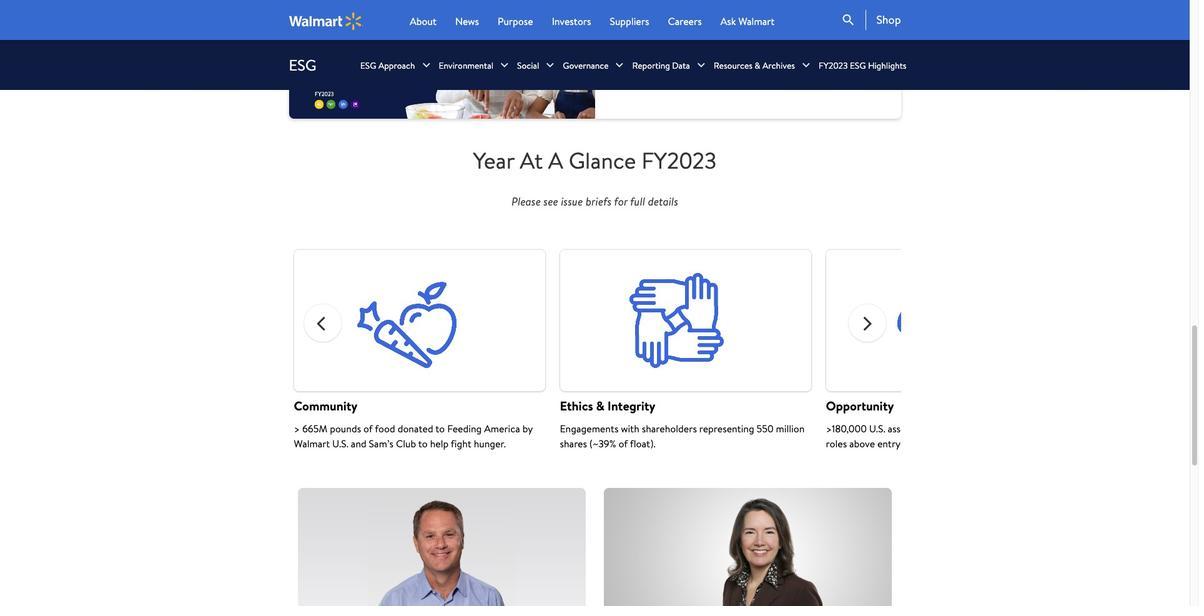 Task type: describe. For each thing, give the bounding box(es) containing it.
fight
[[451, 437, 472, 451]]

year
[[474, 145, 515, 176]]

ethics & integrity
[[560, 398, 656, 415]]

purpose
[[498, 14, 533, 28]]

reporting data link
[[633, 40, 691, 90]]

social
[[517, 59, 540, 72]]

esg left "highlights"
[[850, 59, 867, 72]]

associates
[[888, 422, 932, 436]]

shop link
[[866, 10, 901, 30]]

news button
[[456, 14, 479, 29]]

>
[[294, 422, 300, 436]]

>180,000 u.s. associates received promotions; 88% of roles above entry level filled internally.
[[826, 422, 1058, 451]]

reporting data
[[633, 59, 691, 72]]

level
[[903, 437, 923, 451]]

million
[[776, 422, 805, 436]]

investors button
[[552, 14, 592, 29]]

received
[[934, 422, 971, 436]]

float).
[[630, 437, 656, 451]]

full
[[631, 194, 646, 210]]

esg left briefs.
[[605, 41, 624, 55]]

u.s. inside > 665m pounds of food donated to feeding america by walmart u.s. and sam's club to help fight hunger.
[[332, 437, 349, 451]]

pounds
[[330, 422, 361, 436]]

550
[[757, 422, 774, 436]]

engagements
[[560, 422, 619, 436]]

promotions;
[[974, 422, 1026, 436]]

0 horizontal spatial our
[[784, 11, 799, 25]]

glance
[[569, 145, 637, 176]]

resources & archives
[[714, 59, 796, 72]]

shares
[[560, 437, 587, 451]]

by
[[523, 422, 533, 436]]

careers
[[668, 14, 702, 28]]

approach
[[379, 59, 415, 72]]

integrity
[[608, 398, 656, 415]]

club
[[396, 437, 416, 451]]

download
[[621, 69, 667, 83]]

read
[[733, 11, 755, 25]]

donated
[[398, 422, 434, 436]]

esg link
[[289, 54, 317, 76]]

engagements with shareholders representing 550 million shares (~39% of float).
[[560, 422, 805, 451]]

about
[[757, 11, 782, 25]]

opportunity
[[826, 398, 895, 415]]

shop
[[877, 12, 901, 27]]

dive
[[728, 26, 748, 40]]

careers link
[[668, 14, 702, 29]]

0 horizontal spatial to
[[419, 437, 428, 451]]

to inside transparency cultivates trust. read about our approach to esg and fy2023 esg highlights. dive deep on specific topics with our esg briefs.
[[843, 11, 853, 25]]

about button
[[410, 14, 437, 29]]

2 vertical spatial fy2023
[[642, 145, 717, 176]]

topics
[[823, 26, 849, 40]]

esg left "shop"
[[855, 11, 874, 25]]

esg approach link
[[360, 40, 415, 90]]

fy2023 esg highlights link
[[819, 40, 907, 90]]

issue
[[561, 194, 583, 210]]

1 vertical spatial our
[[872, 26, 887, 40]]

america
[[484, 422, 520, 436]]

entry
[[878, 437, 901, 451]]

>180,000
[[826, 422, 867, 436]]

ethics
[[560, 398, 593, 415]]

search
[[841, 12, 856, 27]]

and inside transparency cultivates trust. read about our approach to esg and fy2023 esg highlights. dive deep on specific topics with our esg briefs.
[[605, 26, 621, 40]]

ask
[[721, 14, 737, 28]]

transparency cultivates trust. read about our approach to esg and fy2023 esg highlights. dive deep on specific topics with our esg briefs.
[[605, 11, 887, 55]]

1 vertical spatial fy2023
[[819, 59, 848, 72]]

environmental
[[439, 59, 494, 72]]

cultivates
[[664, 11, 706, 25]]

please
[[512, 194, 541, 210]]

environmental link
[[439, 40, 494, 90]]

feeding
[[448, 422, 482, 436]]

download link
[[605, 65, 891, 87]]

please see issue briefs for full details
[[512, 194, 679, 210]]

for
[[614, 194, 628, 210]]



Task type: vqa. For each thing, say whether or not it's contained in the screenshot.
"Hub" to the bottom
no



Task type: locate. For each thing, give the bounding box(es) containing it.
2 vertical spatial to
[[419, 437, 428, 451]]

2 horizontal spatial of
[[1049, 422, 1058, 436]]

with up float).
[[621, 422, 640, 436]]

esg down 'cultivates'
[[659, 26, 677, 40]]

resources
[[714, 59, 753, 72]]

sam's
[[369, 437, 394, 451]]

0 vertical spatial our
[[784, 11, 799, 25]]

to
[[843, 11, 853, 25], [436, 422, 445, 436], [419, 437, 428, 451]]

fy2023 inside transparency cultivates trust. read about our approach to esg and fy2023 esg highlights. dive deep on specific topics with our esg briefs.
[[623, 26, 657, 40]]

of right 88%
[[1049, 422, 1058, 436]]

roles
[[826, 437, 847, 451]]

88%
[[1029, 422, 1047, 436]]

suppliers button
[[610, 14, 650, 29]]

& right ethics
[[596, 398, 605, 415]]

reporting
[[633, 59, 670, 72]]

2 horizontal spatial to
[[843, 11, 853, 25]]

governance link
[[563, 40, 609, 90]]

about
[[410, 14, 437, 28]]

fy2023 up briefs.
[[623, 26, 657, 40]]

and down transparency
[[605, 26, 621, 40]]

1 horizontal spatial and
[[605, 26, 621, 40]]

our right search
[[872, 26, 887, 40]]

0 horizontal spatial walmart
[[294, 437, 330, 451]]

& for ethics
[[596, 398, 605, 415]]

fy2023 up details at the top of the page
[[642, 145, 717, 176]]

1 horizontal spatial our
[[872, 26, 887, 40]]

to left the help on the left of page
[[419, 437, 428, 451]]

and
[[605, 26, 621, 40], [351, 437, 367, 451]]

of left float).
[[619, 437, 628, 451]]

our up the on
[[784, 11, 799, 25]]

at
[[520, 145, 543, 176]]

of
[[364, 422, 373, 436], [1049, 422, 1058, 436], [619, 437, 628, 451]]

fy2023 esg highlights
[[819, 59, 907, 72]]

u.s. down pounds
[[332, 437, 349, 451]]

0 vertical spatial u.s.
[[870, 422, 886, 436]]

1 vertical spatial u.s.
[[332, 437, 349, 451]]

fy2023
[[623, 26, 657, 40], [819, 59, 848, 72], [642, 145, 717, 176]]

archives
[[763, 59, 796, 72]]

esg left approach
[[360, 59, 377, 72]]

governance
[[563, 59, 609, 72]]

news
[[456, 14, 479, 28]]

year at a glance fy2023
[[474, 145, 717, 176]]

u.s. up entry
[[870, 422, 886, 436]]

with inside engagements with shareholders representing 550 million shares (~39% of float).
[[621, 422, 640, 436]]

ask walmart
[[721, 14, 775, 28]]

see
[[544, 194, 559, 210]]

1 vertical spatial walmart
[[294, 437, 330, 451]]

our
[[784, 11, 799, 25], [872, 26, 887, 40]]

hunger.
[[474, 437, 506, 451]]

of inside > 665m pounds of food donated to feeding america by walmart u.s. and sam's club to help fight hunger.
[[364, 422, 373, 436]]

briefs
[[586, 194, 612, 210]]

purpose button
[[498, 14, 533, 29]]

filled
[[926, 437, 947, 451]]

walmart inside > 665m pounds of food donated to feeding america by walmart u.s. and sam's club to help fight hunger.
[[294, 437, 330, 451]]

resources & archives link
[[714, 40, 796, 90]]

of inside >180,000 u.s. associates received promotions; 88% of roles above entry level filled internally.
[[1049, 422, 1058, 436]]

&
[[755, 59, 761, 72], [596, 398, 605, 415]]

to up the help on the left of page
[[436, 422, 445, 436]]

esg
[[855, 11, 874, 25], [659, 26, 677, 40], [605, 41, 624, 55], [289, 54, 317, 76], [360, 59, 377, 72], [850, 59, 867, 72]]

1 vertical spatial and
[[351, 437, 367, 451]]

1 vertical spatial with
[[621, 422, 640, 436]]

with right topics on the right
[[851, 26, 870, 40]]

and down pounds
[[351, 437, 367, 451]]

0 horizontal spatial with
[[621, 422, 640, 436]]

1 horizontal spatial with
[[851, 26, 870, 40]]

& left archives
[[755, 59, 761, 72]]

0 vertical spatial with
[[851, 26, 870, 40]]

representing
[[700, 422, 755, 436]]

walmart
[[739, 14, 775, 28], [294, 437, 330, 451]]

(~39%
[[590, 437, 617, 451]]

investors
[[552, 14, 592, 28]]

u.s.
[[870, 422, 886, 436], [332, 437, 349, 451]]

briefs.
[[626, 41, 653, 55]]

approach
[[801, 11, 841, 25]]

0 vertical spatial and
[[605, 26, 621, 40]]

details
[[648, 194, 679, 210]]

u.s. inside >180,000 u.s. associates received promotions; 88% of roles above entry level filled internally.
[[870, 422, 886, 436]]

transparency
[[605, 11, 662, 25]]

and inside > 665m pounds of food donated to feeding america by walmart u.s. and sam's club to help fight hunger.
[[351, 437, 367, 451]]

shareholders
[[642, 422, 697, 436]]

data
[[673, 59, 691, 72]]

0 horizontal spatial and
[[351, 437, 367, 451]]

0 horizontal spatial of
[[364, 422, 373, 436]]

1 horizontal spatial to
[[436, 422, 445, 436]]

1 vertical spatial to
[[436, 422, 445, 436]]

suppliers
[[610, 14, 650, 28]]

0 horizontal spatial u.s.
[[332, 437, 349, 451]]

0 vertical spatial fy2023
[[623, 26, 657, 40]]

of inside engagements with shareholders representing 550 million shares (~39% of float).
[[619, 437, 628, 451]]

1 horizontal spatial &
[[755, 59, 761, 72]]

665m
[[302, 422, 328, 436]]

0 vertical spatial walmart
[[739, 14, 775, 28]]

to up topics on the right
[[843, 11, 853, 25]]

of left food
[[364, 422, 373, 436]]

0 vertical spatial &
[[755, 59, 761, 72]]

0 vertical spatial to
[[843, 11, 853, 25]]

1 horizontal spatial u.s.
[[870, 422, 886, 436]]

fy2023 down topics on the right
[[819, 59, 848, 72]]

help
[[430, 437, 449, 451]]

home image
[[289, 12, 363, 30]]

> 665m pounds of food donated to feeding america by walmart u.s. and sam's club to help fight hunger.
[[294, 422, 533, 451]]

with
[[851, 26, 870, 40], [621, 422, 640, 436]]

above
[[850, 437, 876, 451]]

1 horizontal spatial walmart
[[739, 14, 775, 28]]

internally.
[[950, 437, 992, 451]]

& for resources
[[755, 59, 761, 72]]

0 horizontal spatial &
[[596, 398, 605, 415]]

community
[[294, 398, 358, 415]]

trust.
[[708, 11, 731, 25]]

kathleen mclaughlin image
[[604, 488, 892, 606]]

esg approach
[[360, 59, 415, 72]]

social link
[[517, 40, 540, 90]]

specific
[[787, 26, 820, 40]]

with inside transparency cultivates trust. read about our approach to esg and fy2023 esg highlights. dive deep on specific topics with our esg briefs.
[[851, 26, 870, 40]]

deep
[[750, 26, 772, 40]]

1 vertical spatial &
[[596, 398, 605, 415]]

a
[[549, 145, 564, 176]]

food
[[375, 422, 395, 436]]

esg down home image
[[289, 54, 317, 76]]

1 horizontal spatial of
[[619, 437, 628, 451]]



